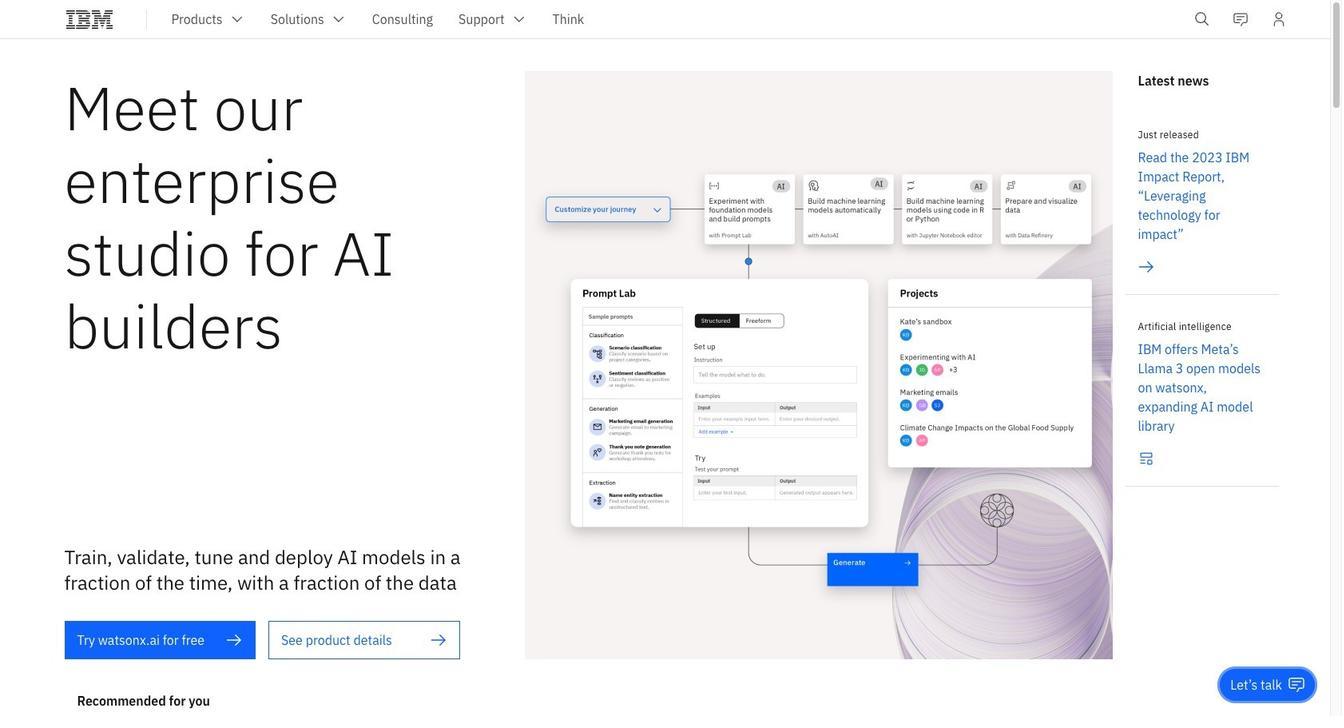 Task type: describe. For each thing, give the bounding box(es) containing it.
let's talk element
[[1231, 676, 1283, 694]]



